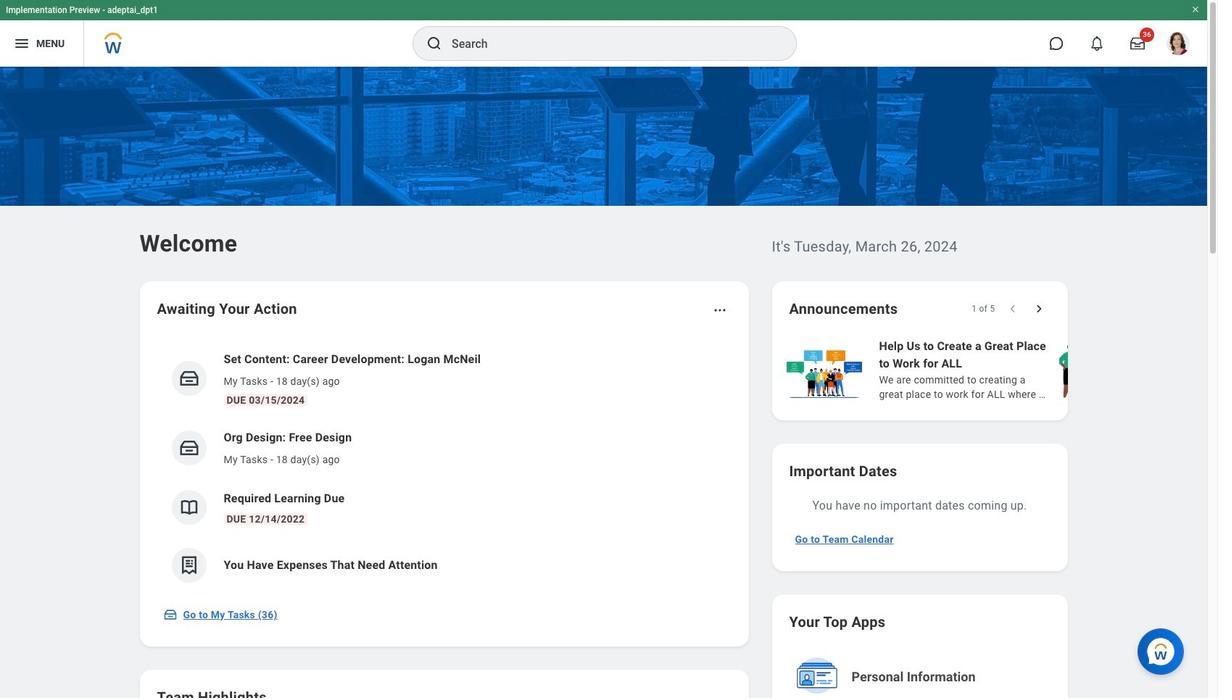 Task type: locate. For each thing, give the bounding box(es) containing it.
list
[[783, 336, 1218, 403], [157, 339, 731, 595]]

0 horizontal spatial list
[[157, 339, 731, 595]]

close environment banner image
[[1191, 5, 1200, 14]]

0 horizontal spatial inbox image
[[163, 608, 177, 622]]

banner
[[0, 0, 1207, 67]]

status
[[972, 303, 995, 315]]

0 vertical spatial inbox image
[[178, 368, 200, 389]]

inbox image
[[178, 437, 200, 459]]

main content
[[0, 67, 1218, 698]]

1 vertical spatial inbox image
[[163, 608, 177, 622]]

1 horizontal spatial list
[[783, 336, 1218, 403]]

inbox image
[[178, 368, 200, 389], [163, 608, 177, 622]]

related actions image
[[712, 303, 727, 318]]

dashboard expenses image
[[178, 555, 200, 576]]



Task type: describe. For each thing, give the bounding box(es) containing it.
1 horizontal spatial inbox image
[[178, 368, 200, 389]]

Search Workday  search field
[[452, 28, 766, 59]]

chevron right small image
[[1031, 302, 1046, 316]]

profile logan mcneil image
[[1167, 32, 1190, 58]]

inbox large image
[[1130, 36, 1145, 51]]

book open image
[[178, 497, 200, 518]]

chevron left small image
[[1005, 302, 1020, 316]]

justify image
[[13, 35, 30, 52]]

notifications large image
[[1090, 36, 1104, 51]]

search image
[[426, 35, 443, 52]]



Task type: vqa. For each thing, say whether or not it's contained in the screenshot.
notifications large image
yes



